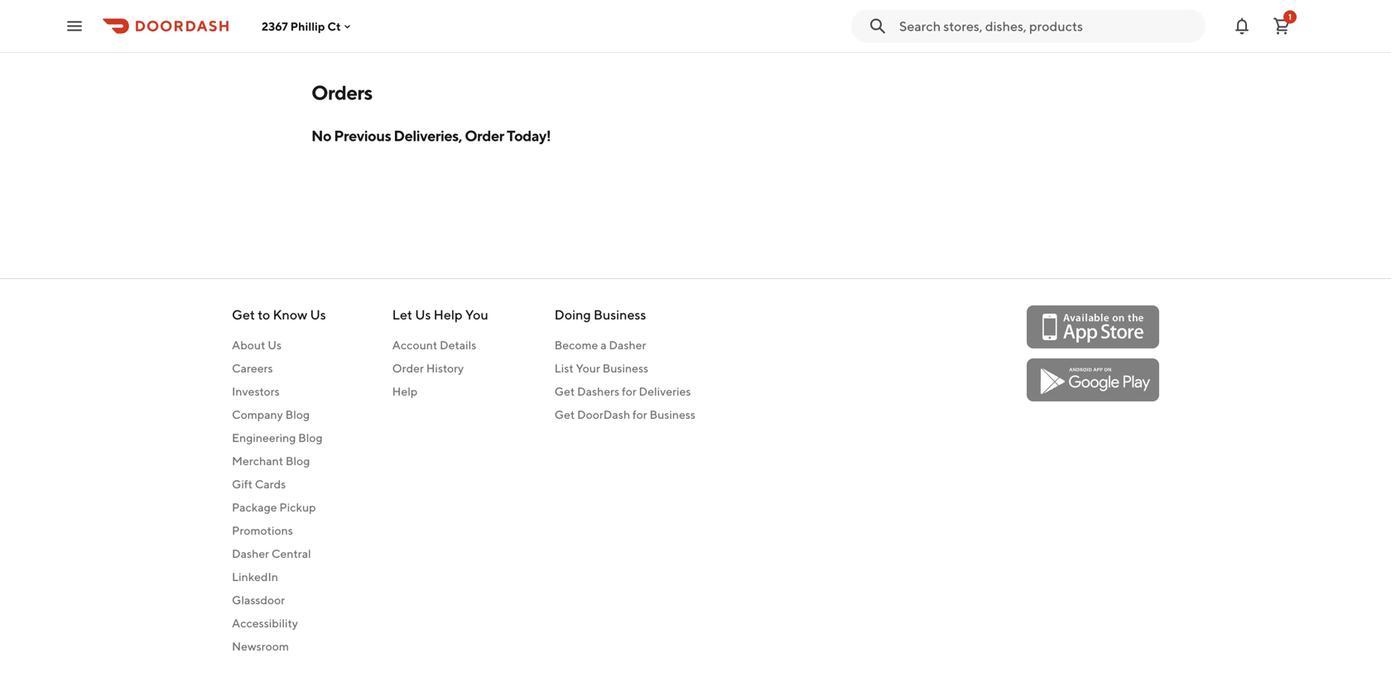 Task type: describe. For each thing, give the bounding box(es) containing it.
accessibility
[[232, 617, 298, 630]]

dashers
[[577, 385, 620, 398]]

about us
[[232, 338, 282, 352]]

get doordash for business
[[555, 408, 696, 422]]

pickup
[[279, 501, 316, 514]]

blog for merchant blog
[[286, 454, 310, 468]]

previous
[[334, 127, 391, 145]]

merchant blog
[[232, 454, 310, 468]]

get dashers for deliveries
[[555, 385, 691, 398]]

merchant blog link
[[232, 453, 326, 470]]

a
[[601, 338, 607, 352]]

engineering
[[232, 431, 296, 445]]

list your business
[[555, 362, 649, 375]]

account
[[392, 338, 438, 352]]

know
[[273, 307, 308, 323]]

become
[[555, 338, 598, 352]]

get for get to know us
[[232, 307, 255, 323]]

for for doordash
[[633, 408, 648, 422]]

deliveries
[[639, 385, 691, 398]]

investors link
[[232, 384, 326, 400]]

1 vertical spatial help
[[392, 385, 418, 398]]

details
[[440, 338, 477, 352]]

company
[[232, 408, 283, 422]]

order inside order history link
[[392, 362, 424, 375]]

you
[[465, 307, 489, 323]]

investors
[[232, 385, 280, 398]]

1
[[1289, 12, 1292, 22]]

gift cards link
[[232, 476, 326, 493]]

us for about us
[[268, 338, 282, 352]]

ct
[[328, 19, 341, 33]]

engineering blog link
[[232, 430, 326, 446]]

doing
[[555, 307, 591, 323]]

to
[[258, 307, 270, 323]]

1 horizontal spatial dasher
[[609, 338, 647, 352]]

history
[[426, 362, 464, 375]]

2367 phillip ct button
[[262, 19, 354, 33]]

become a dasher link
[[555, 337, 696, 354]]

your
[[576, 362, 601, 375]]

glassdoor link
[[232, 592, 326, 609]]

let
[[392, 307, 413, 323]]

newsroom
[[232, 640, 289, 654]]

doing business
[[555, 307, 646, 323]]

become a dasher
[[555, 338, 647, 352]]

1 button
[[1266, 10, 1299, 43]]

2 vertical spatial business
[[650, 408, 696, 422]]

get to know us
[[232, 307, 326, 323]]

order history link
[[392, 360, 489, 377]]

no previous deliveries, order today!
[[312, 127, 551, 145]]

1 horizontal spatial order
[[465, 127, 504, 145]]

Store search: begin typing to search for stores available on DoorDash text field
[[900, 17, 1196, 35]]



Task type: locate. For each thing, give the bounding box(es) containing it.
account details link
[[392, 337, 489, 354]]

2 vertical spatial blog
[[286, 454, 310, 468]]

order down account
[[392, 362, 424, 375]]

blog down investors link
[[286, 408, 310, 422]]

0 horizontal spatial help
[[392, 385, 418, 398]]

package
[[232, 501, 277, 514]]

help down order history
[[392, 385, 418, 398]]

glassdoor
[[232, 594, 285, 607]]

let us help you
[[392, 307, 489, 323]]

business up become a dasher link at the left of page
[[594, 307, 646, 323]]

phillip
[[290, 19, 325, 33]]

no
[[312, 127, 331, 145]]

0 vertical spatial dasher
[[609, 338, 647, 352]]

get dashers for deliveries link
[[555, 384, 696, 400]]

promotions link
[[232, 523, 326, 539]]

dasher central link
[[232, 546, 326, 562]]

0 vertical spatial blog
[[286, 408, 310, 422]]

careers
[[232, 362, 273, 375]]

doordash
[[577, 408, 631, 422]]

for down get dashers for deliveries link
[[633, 408, 648, 422]]

company blog
[[232, 408, 310, 422]]

1 horizontal spatial us
[[310, 307, 326, 323]]

for
[[622, 385, 637, 398], [633, 408, 648, 422]]

help
[[434, 307, 463, 323], [392, 385, 418, 398]]

accessibility link
[[232, 615, 326, 632]]

dasher up list your business link at the left bottom of the page
[[609, 338, 647, 352]]

dasher
[[609, 338, 647, 352], [232, 547, 269, 561]]

blog down company blog link
[[298, 431, 323, 445]]

deliveries,
[[394, 127, 462, 145]]

get left doordash
[[555, 408, 575, 422]]

about us link
[[232, 337, 326, 354]]

1 vertical spatial order
[[392, 362, 424, 375]]

linkedin link
[[232, 569, 326, 586]]

notification bell image
[[1233, 16, 1253, 36]]

for down list your business link at the left bottom of the page
[[622, 385, 637, 398]]

0 vertical spatial get
[[232, 307, 255, 323]]

gift
[[232, 478, 253, 491]]

list your business link
[[555, 360, 696, 377]]

cards
[[255, 478, 286, 491]]

0 horizontal spatial dasher
[[232, 547, 269, 561]]

business
[[594, 307, 646, 323], [603, 362, 649, 375], [650, 408, 696, 422]]

merchant
[[232, 454, 283, 468]]

list
[[555, 362, 574, 375]]

2 vertical spatial get
[[555, 408, 575, 422]]

blog for engineering blog
[[298, 431, 323, 445]]

dasher central
[[232, 547, 311, 561]]

help left the you
[[434, 307, 463, 323]]

dasher up the linkedin
[[232, 547, 269, 561]]

0 vertical spatial order
[[465, 127, 504, 145]]

2367 phillip ct
[[262, 19, 341, 33]]

1 vertical spatial business
[[603, 362, 649, 375]]

get for get dashers for deliveries
[[555, 385, 575, 398]]

us up careers link
[[268, 338, 282, 352]]

2 horizontal spatial us
[[415, 307, 431, 323]]

1 vertical spatial dasher
[[232, 547, 269, 561]]

company blog link
[[232, 407, 326, 423]]

us right the let
[[415, 307, 431, 323]]

get
[[232, 307, 255, 323], [555, 385, 575, 398], [555, 408, 575, 422]]

today!
[[507, 127, 551, 145]]

0 horizontal spatial order
[[392, 362, 424, 375]]

newsroom link
[[232, 639, 326, 655]]

us right know
[[310, 307, 326, 323]]

open menu image
[[65, 16, 85, 36]]

promotions
[[232, 524, 293, 538]]

get down the 'list'
[[555, 385, 575, 398]]

blog for company blog
[[286, 408, 310, 422]]

0 vertical spatial help
[[434, 307, 463, 323]]

business down deliveries
[[650, 408, 696, 422]]

1 horizontal spatial help
[[434, 307, 463, 323]]

0 vertical spatial for
[[622, 385, 637, 398]]

blog down engineering blog link
[[286, 454, 310, 468]]

0 horizontal spatial us
[[268, 338, 282, 352]]

package pickup link
[[232, 500, 326, 516]]

package pickup
[[232, 501, 316, 514]]

engineering blog
[[232, 431, 323, 445]]

business down become a dasher link at the left of page
[[603, 362, 649, 375]]

linkedin
[[232, 570, 278, 584]]

order
[[465, 127, 504, 145], [392, 362, 424, 375]]

1 vertical spatial get
[[555, 385, 575, 398]]

get for get doordash for business
[[555, 408, 575, 422]]

account details
[[392, 338, 477, 352]]

us for let us help you
[[415, 307, 431, 323]]

central
[[272, 547, 311, 561]]

gift cards
[[232, 478, 286, 491]]

1 vertical spatial for
[[633, 408, 648, 422]]

1 vertical spatial blog
[[298, 431, 323, 445]]

help link
[[392, 384, 489, 400]]

for for dashers
[[622, 385, 637, 398]]

0 vertical spatial business
[[594, 307, 646, 323]]

get doordash for business link
[[555, 407, 696, 423]]

us
[[310, 307, 326, 323], [415, 307, 431, 323], [268, 338, 282, 352]]

orders
[[312, 81, 373, 104]]

order left 'today!'
[[465, 127, 504, 145]]

2 items, open order cart image
[[1273, 16, 1292, 36]]

blog
[[286, 408, 310, 422], [298, 431, 323, 445], [286, 454, 310, 468]]

about
[[232, 338, 265, 352]]

2367
[[262, 19, 288, 33]]

careers link
[[232, 360, 326, 377]]

get left to
[[232, 307, 255, 323]]

order history
[[392, 362, 464, 375]]



Task type: vqa. For each thing, say whether or not it's contained in the screenshot.
Claritin Non-Drowsy Indoor & Outdoor 24 Hour Allergy Relief Tablets (10 ct) image
no



